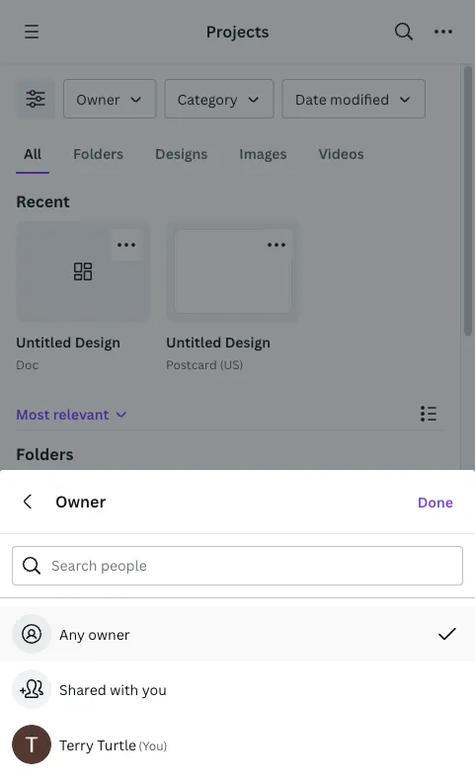 Task type: vqa. For each thing, say whether or not it's contained in the screenshot.
Untitled Design Postcard (US) the untitled
yes



Task type: describe. For each thing, give the bounding box(es) containing it.
any
[[59, 625, 85, 643]]

turtle
[[97, 735, 136, 754]]

upgrade now button
[[55, 688, 145, 707]]

shared
[[59, 680, 106, 699]]

folders inside button
[[73, 144, 124, 162]]

you
[[142, 680, 167, 699]]

limited
[[314, 666, 365, 685]]

postcard
[[166, 356, 217, 372]]

done link
[[408, 482, 463, 521]]

(
[[139, 737, 142, 754]]

shared with you button
[[0, 662, 475, 717]]

untitled design postcard (us)
[[166, 332, 271, 372]]

design for untitled design doc
[[75, 332, 120, 351]]

done
[[417, 492, 453, 511]]

🎁 50% off canva pro for the first 3 months. limited time offer.
[[16, 666, 399, 707]]

any owner
[[59, 625, 130, 643]]

you
[[142, 737, 164, 754]]

with
[[110, 680, 139, 699]]

videos button
[[311, 134, 372, 172]]

1 vertical spatial folders
[[16, 443, 73, 465]]

first
[[212, 666, 241, 685]]

home
[[33, 761, 62, 775]]

upgrade now .
[[55, 688, 148, 707]]

offer.
[[16, 688, 52, 707]]

designs button
[[147, 134, 216, 172]]

terry
[[59, 735, 94, 754]]

all
[[24, 144, 42, 162]]

Search people search field
[[51, 547, 450, 585]]

untitled design doc
[[16, 332, 120, 372]]

(us)
[[220, 356, 243, 372]]



Task type: locate. For each thing, give the bounding box(es) containing it.
🎁
[[16, 666, 30, 685]]

untitled for untitled design doc
[[16, 332, 71, 351]]

owner
[[55, 491, 106, 512]]

designs
[[155, 144, 208, 162]]

now
[[117, 688, 145, 707]]

folders button
[[65, 134, 131, 172]]

the
[[186, 666, 209, 685]]

upgrade
[[55, 688, 114, 707]]

any owner button
[[0, 606, 475, 662]]

50%
[[32, 666, 63, 685]]

recent
[[16, 191, 70, 212]]

untitled up 'postcard'
[[166, 332, 222, 351]]

any owner option
[[0, 606, 475, 662]]

untitled inside untitled design doc
[[16, 332, 71, 351]]

images button
[[231, 134, 295, 172]]

)
[[164, 737, 167, 754]]

1 untitled from the left
[[16, 332, 71, 351]]

terry turtle option
[[0, 717, 475, 772]]

owner
[[88, 625, 130, 643]]

design inside untitled design postcard (us)
[[225, 332, 271, 351]]

projects
[[206, 21, 269, 42]]

design inside untitled design doc
[[75, 332, 120, 351]]

shared with you option
[[0, 662, 475, 717]]

months.
[[255, 666, 311, 685]]

untitled
[[16, 332, 71, 351], [166, 332, 222, 351]]

design
[[75, 332, 120, 351], [225, 332, 271, 351]]

images
[[239, 144, 287, 162]]

for
[[162, 666, 183, 685]]

folders right all
[[73, 144, 124, 162]]

shared with you
[[59, 680, 167, 699]]

.
[[145, 688, 148, 707]]

0 horizontal spatial design
[[75, 332, 120, 351]]

off
[[66, 666, 86, 685]]

1 design from the left
[[75, 332, 120, 351]]

pro
[[135, 666, 159, 685]]

2 untitled from the left
[[166, 332, 222, 351]]

canva
[[89, 666, 132, 685]]

2 design from the left
[[225, 332, 271, 351]]

list box
[[0, 606, 475, 772]]

folders up owner on the left of page
[[16, 443, 73, 465]]

untitled for untitled design postcard (us)
[[166, 332, 222, 351]]

folders
[[73, 144, 124, 162], [16, 443, 73, 465]]

1 horizontal spatial untitled
[[166, 332, 222, 351]]

doc
[[16, 356, 39, 372]]

1 horizontal spatial design
[[225, 332, 271, 351]]

0 horizontal spatial untitled
[[16, 332, 71, 351]]

terry turtle ( you )
[[59, 735, 167, 754]]

list box containing any owner
[[0, 606, 475, 772]]

all button
[[16, 134, 49, 172]]

3
[[244, 666, 253, 685]]

videos
[[319, 144, 364, 162]]

time
[[368, 666, 399, 685]]

untitled inside untitled design postcard (us)
[[166, 332, 222, 351]]

home button
[[0, 733, 95, 780]]

design for untitled design postcard (us)
[[225, 332, 271, 351]]

untitled up doc
[[16, 332, 71, 351]]

0 vertical spatial folders
[[73, 144, 124, 162]]



